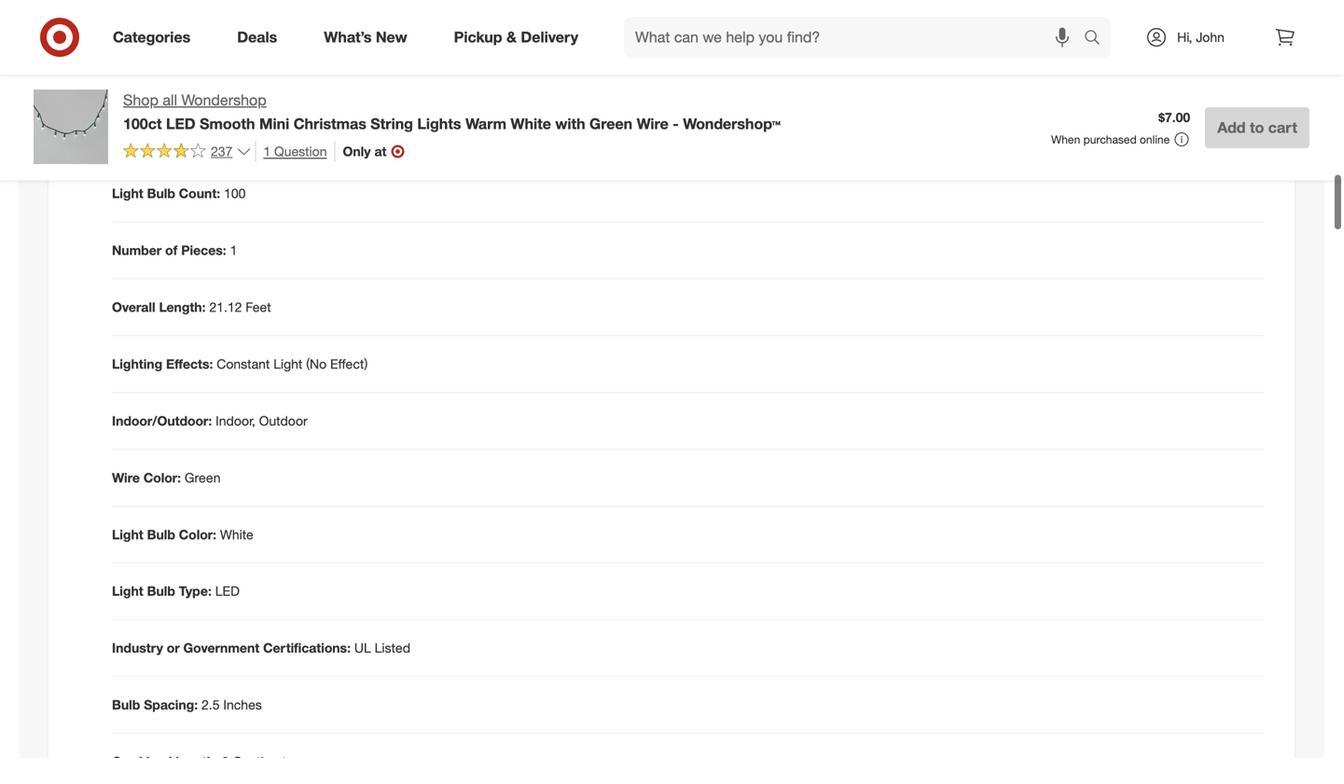 Task type: vqa. For each thing, say whether or not it's contained in the screenshot.
the bottom White
yes



Task type: describe. For each thing, give the bounding box(es) containing it.
to for add
[[1250, 118, 1265, 137]]

industry or government certifications: ul listed
[[112, 640, 411, 657]]

new
[[376, 28, 407, 46]]

add
[[1218, 118, 1246, 137]]

inches
[[223, 697, 262, 714]]

with
[[555, 115, 586, 133]]

the
[[776, 72, 795, 89]]

number of pieces: 1
[[112, 242, 237, 258]]

pieces:
[[181, 242, 226, 258]]

1 vertical spatial green
[[185, 470, 221, 486]]

0 vertical spatial color:
[[144, 470, 181, 486]]

question
[[274, 143, 327, 159]]

what's new
[[324, 28, 407, 46]]

electric power source
[[131, 35, 258, 51]]

wire inside the shop all wondershop 100ct led smooth mini christmas string lights warm white with green wire - wondershop™
[[637, 115, 669, 133]]

wondershop
[[181, 91, 267, 109]]

led inside the shop all wondershop 100ct led smooth mini christmas string lights warm white with green wire - wondershop™
[[166, 115, 196, 133]]

purchased
[[1084, 132, 1137, 146]]

overall
[[112, 299, 155, 315]]

online
[[1140, 132, 1170, 146]]

when purchased online
[[1052, 132, 1170, 146]]

bulb for count:
[[147, 185, 175, 201]]

lights
[[417, 115, 461, 133]]

1 question link
[[255, 141, 327, 162]]

light bulb count: 100
[[112, 185, 246, 201]]

1 horizontal spatial led
[[215, 583, 240, 600]]

overall length: 21.12 feet
[[112, 299, 271, 315]]

what's
[[324, 28, 372, 46]]

delivery
[[521, 28, 579, 46]]

ul
[[354, 640, 371, 657]]

string
[[371, 115, 413, 133]]

feet
[[246, 299, 271, 315]]

light bulb color: white
[[112, 526, 254, 543]]

pickup
[[454, 28, 502, 46]]

wondershop™
[[683, 115, 781, 133]]

light for light bulb count: 100
[[112, 185, 143, 201]]

image of 100ct led smooth mini christmas string lights warm white with green wire - wondershop™ image
[[34, 90, 108, 164]]

indoor,
[[216, 413, 255, 429]]

2.5
[[202, 697, 220, 714]]

1 vertical spatial color:
[[179, 526, 216, 543]]

What can we help you find? suggestions appear below search field
[[624, 17, 1089, 58]]

all
[[163, 91, 177, 109]]

spacing:
[[144, 697, 198, 714]]

only
[[343, 143, 371, 159]]

wire color: green
[[112, 470, 221, 486]]

deals link
[[221, 17, 301, 58]]

cart
[[1269, 118, 1298, 137]]

specifications button
[[63, 117, 1280, 177]]

pickup & delivery
[[454, 28, 579, 46]]

bulb left spacing:
[[112, 697, 140, 714]]

welcome
[[704, 72, 758, 89]]

or
[[167, 640, 180, 657]]

mini
[[259, 115, 289, 133]]

bulb spacing: 2.5 inches
[[112, 697, 262, 714]]

what's new link
[[308, 17, 431, 58]]

number
[[112, 242, 162, 258]]

smooth
[[200, 115, 255, 133]]

bulb for color:
[[147, 526, 175, 543]]

bulb for type:
[[147, 583, 175, 600]]

-
[[673, 115, 679, 133]]

green inside the shop all wondershop 100ct led smooth mini christmas string lights warm white with green wire - wondershop™
[[590, 115, 633, 133]]

power
[[178, 35, 214, 51]]

light for light bulb type: led
[[112, 583, 143, 600]]

lighting effects: constant light (no effect)
[[112, 356, 368, 372]]

categories
[[113, 28, 191, 46]]



Task type: locate. For each thing, give the bounding box(es) containing it.
to
[[761, 72, 773, 89], [1250, 118, 1265, 137]]

led up specifications
[[166, 115, 196, 133]]

constant
[[217, 356, 270, 372]]

color:
[[144, 470, 181, 486], [179, 526, 216, 543]]

to inside button
[[1250, 118, 1265, 137]]

0 horizontal spatial to
[[761, 72, 773, 89]]

wire
[[637, 115, 669, 133], [112, 470, 140, 486]]

0 vertical spatial led
[[166, 115, 196, 133]]

0 horizontal spatial led
[[166, 115, 196, 133]]

light up number
[[112, 185, 143, 201]]

100
[[224, 185, 246, 201]]

shop all wondershop 100ct led smooth mini christmas string lights warm white with green wire - wondershop™
[[123, 91, 781, 133]]

green right with
[[590, 115, 633, 133]]

1 horizontal spatial wire
[[637, 115, 669, 133]]

0 horizontal spatial wire
[[112, 470, 140, 486]]

length:
[[159, 299, 206, 315]]

government
[[183, 640, 260, 657]]

bulb left count:
[[147, 185, 175, 201]]

welcome to the wondershop™.
[[704, 72, 884, 89]]

bulb left the type: on the left bottom of page
[[147, 583, 175, 600]]

21.12
[[209, 299, 242, 315]]

hi,
[[1178, 29, 1193, 45]]

hi, john
[[1178, 29, 1225, 45]]

0 vertical spatial green
[[590, 115, 633, 133]]

0 horizontal spatial white
[[220, 526, 254, 543]]

1 horizontal spatial white
[[511, 115, 551, 133]]

white inside the shop all wondershop 100ct led smooth mini christmas string lights warm white with green wire - wondershop™
[[511, 115, 551, 133]]

john
[[1196, 29, 1225, 45]]

categories link
[[97, 17, 214, 58]]

to right add
[[1250, 118, 1265, 137]]

only at
[[343, 143, 387, 159]]

electric
[[131, 35, 174, 51]]

wire down indoor/outdoor:
[[112, 470, 140, 486]]

green down indoor/outdoor: indoor, outdoor
[[185, 470, 221, 486]]

white left with
[[511, 115, 551, 133]]

outdoor
[[259, 413, 308, 429]]

of
[[165, 242, 178, 258]]

search
[[1076, 30, 1121, 48]]

1 vertical spatial wire
[[112, 470, 140, 486]]

count:
[[179, 185, 220, 201]]

led
[[166, 115, 196, 133], [215, 583, 240, 600]]

1 horizontal spatial 1
[[263, 143, 271, 159]]

light bulb type: led
[[112, 583, 240, 600]]

industry
[[112, 640, 163, 657]]

green
[[590, 115, 633, 133], [185, 470, 221, 486]]

white up 'light bulb type: led'
[[220, 526, 254, 543]]

1 down mini
[[263, 143, 271, 159]]

color: up the type: on the left bottom of page
[[179, 526, 216, 543]]

effect)
[[330, 356, 368, 372]]

to left the
[[761, 72, 773, 89]]

light down wire color: green
[[112, 526, 143, 543]]

0 vertical spatial 1
[[263, 143, 271, 159]]

white
[[511, 115, 551, 133], [220, 526, 254, 543]]

$7.00
[[1159, 109, 1191, 125]]

1 vertical spatial led
[[215, 583, 240, 600]]

effects:
[[166, 356, 213, 372]]

0 vertical spatial white
[[511, 115, 551, 133]]

&
[[507, 28, 517, 46]]

when
[[1052, 132, 1081, 146]]

237 link
[[123, 141, 251, 164]]

add to cart
[[1218, 118, 1298, 137]]

0 horizontal spatial green
[[185, 470, 221, 486]]

light left (no
[[274, 356, 303, 372]]

237
[[211, 143, 233, 159]]

listed
[[375, 640, 411, 657]]

source
[[218, 35, 258, 51]]

1 right the pieces:
[[230, 242, 237, 258]]

specifications
[[112, 136, 232, 157]]

wondershop™.
[[799, 72, 884, 89]]

at
[[375, 143, 387, 159]]

color: down indoor/outdoor:
[[144, 470, 181, 486]]

0 vertical spatial wire
[[637, 115, 669, 133]]

(no
[[306, 356, 327, 372]]

light up industry
[[112, 583, 143, 600]]

type:
[[179, 583, 212, 600]]

search button
[[1076, 17, 1121, 62]]

1 vertical spatial to
[[1250, 118, 1265, 137]]

1 vertical spatial 1
[[230, 242, 237, 258]]

warm
[[466, 115, 507, 133]]

deals
[[237, 28, 277, 46]]

1 vertical spatial white
[[220, 526, 254, 543]]

indoor/outdoor:
[[112, 413, 212, 429]]

pickup & delivery link
[[438, 17, 602, 58]]

add to cart button
[[1206, 107, 1310, 148]]

1 question
[[263, 143, 327, 159]]

certifications:
[[263, 640, 351, 657]]

1 horizontal spatial green
[[590, 115, 633, 133]]

christmas
[[294, 115, 367, 133]]

0 horizontal spatial 1
[[230, 242, 237, 258]]

wire left -
[[637, 115, 669, 133]]

light for light bulb color: white
[[112, 526, 143, 543]]

indoor/outdoor: indoor, outdoor
[[112, 413, 308, 429]]

1
[[263, 143, 271, 159], [230, 242, 237, 258]]

light
[[112, 185, 143, 201], [274, 356, 303, 372], [112, 526, 143, 543], [112, 583, 143, 600]]

to for welcome
[[761, 72, 773, 89]]

lighting
[[112, 356, 162, 372]]

1 horizontal spatial to
[[1250, 118, 1265, 137]]

bulb down wire color: green
[[147, 526, 175, 543]]

100ct
[[123, 115, 162, 133]]

led right the type: on the left bottom of page
[[215, 583, 240, 600]]

0 vertical spatial to
[[761, 72, 773, 89]]

shop
[[123, 91, 159, 109]]

bulb
[[147, 185, 175, 201], [147, 526, 175, 543], [147, 583, 175, 600], [112, 697, 140, 714]]



